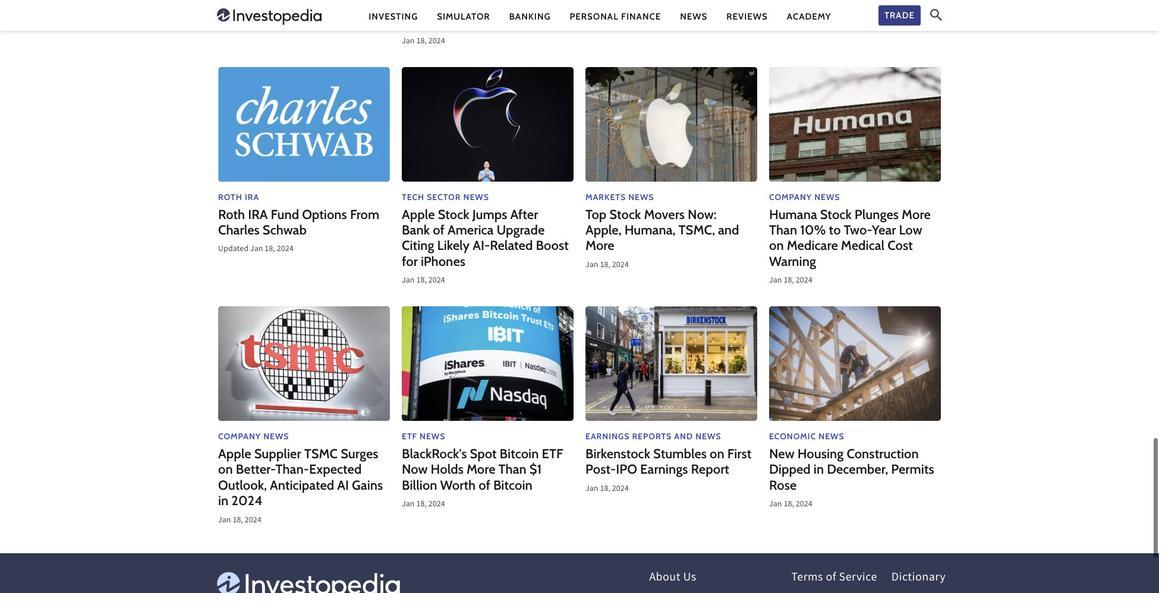 Task type: locate. For each thing, give the bounding box(es) containing it.
simulator link
[[437, 10, 490, 23]]

better-
[[236, 462, 276, 478]]

outlook,
[[218, 478, 267, 494]]

2024
[[245, 19, 261, 32], [612, 19, 629, 32], [796, 19, 812, 32], [428, 35, 445, 48], [277, 243, 293, 256], [612, 259, 629, 272], [428, 275, 445, 288], [796, 275, 812, 288], [612, 483, 629, 496], [231, 493, 262, 509], [428, 499, 445, 512], [796, 499, 812, 512], [245, 514, 261, 528]]

2 horizontal spatial more
[[902, 207, 931, 223]]

two-
[[844, 222, 872, 238]]

0 horizontal spatial stock
[[438, 207, 469, 223]]

holds
[[431, 462, 464, 478]]

1 vertical spatial in
[[218, 493, 228, 509]]

about us link
[[649, 570, 696, 588]]

1 vertical spatial than
[[498, 462, 527, 478]]

related
[[490, 238, 533, 254]]

0 vertical spatial bitcoin
[[500, 446, 539, 462]]

us
[[683, 570, 696, 588]]

low
[[899, 222, 922, 238]]

2 horizontal spatial on
[[769, 238, 784, 254]]

stock inside "apple stock jumps after bank of america upgrade citing likely ai-related boost for iphones jan 18, 2024"
[[438, 207, 469, 223]]

2024 inside humana stock plunges more than 10% to two-year low on medicare medical cost warning jan 18, 2024
[[796, 275, 812, 288]]

0 vertical spatial more
[[902, 207, 931, 223]]

0 vertical spatial apple
[[402, 207, 435, 223]]

investopedia homepage image for investing
[[217, 7, 322, 26]]

2024 inside "apple stock jumps after bank of america upgrade citing likely ai-related boost for iphones jan 18, 2024"
[[428, 275, 445, 288]]

18, inside 'roth ira fund options from charles schwab updated jan 18, 2024'
[[265, 243, 275, 256]]

stock inside humana stock plunges more than 10% to two-year low on medicare medical cost warning jan 18, 2024
[[820, 207, 852, 223]]

1 horizontal spatial on
[[710, 446, 724, 462]]

news
[[680, 11, 707, 22]]

new
[[769, 446, 795, 462]]

upgrade
[[497, 222, 545, 238]]

reviews link
[[726, 10, 768, 23]]

apple for on
[[218, 446, 251, 462]]

1 horizontal spatial than
[[769, 222, 797, 238]]

roth
[[218, 207, 245, 223]]

1 horizontal spatial in
[[814, 462, 824, 478]]

1 stock from the left
[[438, 207, 469, 223]]

0 vertical spatial than
[[769, 222, 797, 238]]

0 horizontal spatial of
[[433, 222, 445, 238]]

stock up "likely"
[[438, 207, 469, 223]]

apple,
[[585, 222, 622, 238]]

stock right top
[[609, 207, 641, 223]]

etf
[[542, 446, 563, 462]]

of inside "apple stock jumps after bank of america upgrade citing likely ai-related boost for iphones jan 18, 2024"
[[433, 222, 445, 238]]

iphones
[[421, 254, 465, 270]]

1 horizontal spatial apple
[[402, 207, 435, 223]]

apple up outlook,
[[218, 446, 251, 462]]

bitcoin
[[500, 446, 539, 462], [493, 478, 532, 494]]

gains
[[352, 478, 383, 494]]

for
[[402, 254, 418, 270]]

18,
[[233, 19, 243, 32], [600, 19, 610, 32], [784, 19, 794, 32], [416, 35, 427, 48], [265, 243, 275, 256], [600, 259, 610, 272], [416, 275, 427, 288], [784, 275, 794, 288], [600, 483, 610, 496], [416, 499, 427, 512], [784, 499, 794, 512], [233, 514, 243, 528]]

1 vertical spatial investopedia homepage image
[[213, 573, 404, 594]]

2024 inside top stock movers now: apple, humana, tsmc, and more jan 18, 2024
[[612, 259, 629, 272]]

finance
[[621, 11, 661, 22]]

supplier
[[254, 446, 301, 462]]

more down top
[[585, 238, 614, 254]]

stock inside top stock movers now: apple, humana, tsmc, and more jan 18, 2024
[[609, 207, 641, 223]]

more right holds
[[467, 462, 495, 478]]

humana inc. headquarters in louisville, kentucky image
[[769, 67, 941, 182]]

2 vertical spatial of
[[826, 570, 836, 588]]

3 jan 18, 2024 link from the left
[[585, 0, 757, 55]]

medicare
[[787, 238, 838, 254]]

of right worth
[[479, 478, 490, 494]]

0 horizontal spatial more
[[467, 462, 495, 478]]

of right bank in the top left of the page
[[433, 222, 445, 238]]

more inside humana stock plunges more than 10% to two-year low on medicare medical cost warning jan 18, 2024
[[902, 207, 931, 223]]

apple
[[402, 207, 435, 223], [218, 446, 251, 462]]

academy link
[[787, 10, 831, 23]]

investopedia homepage image for about us
[[213, 573, 404, 594]]

$1
[[529, 462, 542, 478]]

0 vertical spatial of
[[433, 222, 445, 238]]

jan inside apple supplier tsmc surges on better-than-expected outlook, anticipated ai gains in 2024 jan 18, 2024
[[218, 514, 231, 528]]

cost
[[888, 238, 913, 254]]

top stock movers now: apple, humana, tsmc, and more jan 18, 2024
[[585, 207, 739, 272]]

0 horizontal spatial in
[[218, 493, 228, 509]]

report
[[691, 462, 729, 478]]

on left better-
[[218, 462, 233, 478]]

than-
[[276, 462, 309, 478]]

on left first on the right of page
[[710, 446, 724, 462]]

than left $1
[[498, 462, 527, 478]]

birkenstock
[[585, 446, 650, 462]]

3 stock from the left
[[820, 207, 852, 223]]

1 vertical spatial more
[[585, 238, 614, 254]]

than left 10%
[[769, 222, 797, 238]]

1 horizontal spatial more
[[585, 238, 614, 254]]

news link
[[680, 10, 707, 23]]

0 horizontal spatial than
[[498, 462, 527, 478]]

investopedia homepage image
[[217, 7, 322, 26], [213, 573, 404, 594]]

jumps
[[472, 207, 507, 223]]

on inside humana stock plunges more than 10% to two-year low on medicare medical cost warning jan 18, 2024
[[769, 238, 784, 254]]

new housing construction dipped in december, permits rose jan 18, 2024
[[769, 446, 934, 512]]

academy
[[787, 11, 831, 22]]

more inside blackrock's spot bitcoin etf now holds more than $1 billion worth of bitcoin jan 18, 2024
[[467, 462, 495, 478]]

1 jan 18, 2024 link from the left
[[218, 0, 390, 55]]

2 stock from the left
[[609, 207, 641, 223]]

jan inside blackrock's spot bitcoin etf now holds more than $1 billion worth of bitcoin jan 18, 2024
[[402, 499, 415, 512]]

0 horizontal spatial apple
[[218, 446, 251, 462]]

more up cost
[[902, 207, 931, 223]]

tsmc,
[[679, 222, 715, 238]]

service
[[839, 570, 877, 588]]

banking
[[509, 11, 551, 22]]

1 vertical spatial apple
[[218, 446, 251, 462]]

1 horizontal spatial of
[[479, 478, 490, 494]]

about us
[[649, 570, 696, 588]]

stock for 10%
[[820, 207, 852, 223]]

updated
[[218, 243, 248, 256]]

0 horizontal spatial on
[[218, 462, 233, 478]]

stock up medicare
[[820, 207, 852, 223]]

on down humana
[[769, 238, 784, 254]]

than inside humana stock plunges more than 10% to two-year low on medicare medical cost warning jan 18, 2024
[[769, 222, 797, 238]]

ai
[[337, 478, 349, 494]]

bitcoin down the spot
[[493, 478, 532, 494]]

1 vertical spatial of
[[479, 478, 490, 494]]

1 horizontal spatial stock
[[609, 207, 641, 223]]

2 horizontal spatial stock
[[820, 207, 852, 223]]

of
[[433, 222, 445, 238], [479, 478, 490, 494], [826, 570, 836, 588]]

stock for humana,
[[609, 207, 641, 223]]

and
[[718, 222, 739, 238]]

2 vertical spatial more
[[467, 462, 495, 478]]

america
[[448, 222, 494, 238]]

bitcoin left etf
[[500, 446, 539, 462]]

jan inside birkenstock stumbles on first post-ipo earnings report jan 18, 2024
[[585, 483, 598, 496]]

billion
[[402, 478, 437, 494]]

stumbles
[[653, 446, 707, 462]]

of right terms
[[826, 570, 836, 588]]

apple stock jumps after bank of america upgrade citing likely ai-related boost for iphones jan 18, 2024
[[402, 207, 569, 288]]

jan
[[218, 19, 231, 32], [585, 19, 598, 32], [769, 19, 782, 32], [402, 35, 415, 48], [250, 243, 263, 256], [585, 259, 598, 272], [402, 275, 415, 288], [769, 275, 782, 288], [585, 483, 598, 496], [402, 499, 415, 512], [769, 499, 782, 512], [218, 514, 231, 528]]

2024 inside blackrock's spot bitcoin etf now holds more than $1 billion worth of bitcoin jan 18, 2024
[[428, 499, 445, 512]]

apple inside apple supplier tsmc surges on better-than-expected outlook, anticipated ai gains in 2024 jan 18, 2024
[[218, 446, 251, 462]]

a birkenstock holding plc footwear store in london, uk, on monday, dec. 18, 2023. image
[[585, 307, 757, 421]]

apple up citing
[[402, 207, 435, 223]]

personal finance
[[570, 11, 661, 22]]

blackrock's spot bitcoin etf now holds more than $1 billion worth of bitcoin jan 18, 2024
[[402, 446, 563, 512]]

banking link
[[509, 10, 551, 23]]

citing
[[402, 238, 434, 254]]

apple inside "apple stock jumps after bank of america upgrade citing likely ai-related boost for iphones jan 18, 2024"
[[402, 207, 435, 223]]

to
[[829, 222, 841, 238]]

on inside apple supplier tsmc surges on better-than-expected outlook, anticipated ai gains in 2024 jan 18, 2024
[[218, 462, 233, 478]]

2024 inside new housing construction dipped in december, permits rose jan 18, 2024
[[796, 499, 812, 512]]

0 vertical spatial investopedia homepage image
[[217, 7, 322, 26]]

first
[[727, 446, 752, 462]]

jan inside "apple stock jumps after bank of america upgrade citing likely ai-related boost for iphones jan 18, 2024"
[[402, 275, 415, 288]]

now
[[402, 462, 428, 478]]

2 jan 18, 2024 link from the left
[[402, 0, 574, 55]]

charles schwab square logo image
[[218, 67, 390, 182]]

taiwan semiconductor manufacturing company logo image
[[218, 307, 390, 421]]

0 vertical spatial in
[[814, 462, 824, 478]]

2024 inside birkenstock stumbles on first post-ipo earnings report jan 18, 2024
[[612, 483, 629, 496]]

humana
[[769, 207, 817, 223]]

simulator
[[437, 11, 490, 22]]

more
[[902, 207, 931, 223], [585, 238, 614, 254], [467, 462, 495, 478]]

plunges
[[855, 207, 899, 223]]



Task type: vqa. For each thing, say whether or not it's contained in the screenshot.
Academy link
yes



Task type: describe. For each thing, give the bounding box(es) containing it.
construction
[[847, 446, 919, 462]]

builder working on the frame of a new house image
[[769, 307, 941, 421]]

ipo
[[616, 462, 637, 478]]

18, inside humana stock plunges more than 10% to two-year low on medicare medical cost warning jan 18, 2024
[[784, 275, 794, 288]]

housing
[[797, 446, 844, 462]]

year
[[872, 222, 896, 238]]

personal finance link
[[570, 10, 661, 23]]

personal
[[570, 11, 619, 22]]

jan inside 'roth ira fund options from charles schwab updated jan 18, 2024'
[[250, 243, 263, 256]]

birkenstock stumbles on first post-ipo earnings report jan 18, 2024
[[585, 446, 752, 496]]

1 vertical spatial bitcoin
[[493, 478, 532, 494]]

18, inside top stock movers now: apple, humana, tsmc, and more jan 18, 2024
[[600, 259, 610, 272]]

search image
[[930, 9, 942, 21]]

after
[[510, 207, 538, 223]]

ira
[[248, 207, 268, 223]]

apple ceo tim cook at an event. image
[[402, 67, 574, 182]]

18, inside apple supplier tsmc surges on better-than-expected outlook, anticipated ai gains in 2024 jan 18, 2024
[[233, 514, 243, 528]]

trade link
[[878, 5, 921, 26]]

jan inside new housing construction dipped in december, permits rose jan 18, 2024
[[769, 499, 782, 512]]

18, inside new housing construction dipped in december, permits rose jan 18, 2024
[[784, 499, 794, 512]]

more inside top stock movers now: apple, humana, tsmc, and more jan 18, 2024
[[585, 238, 614, 254]]

fund
[[271, 207, 299, 223]]

bank
[[402, 222, 430, 238]]

roth ira fund options from charles schwab updated jan 18, 2024
[[218, 207, 379, 256]]

apple logo image
[[585, 67, 757, 182]]

dictionary link
[[891, 570, 946, 588]]

4 jan 18, 2024 link from the left
[[769, 0, 941, 55]]

jan inside humana stock plunges more than 10% to two-year low on medicare medical cost warning jan 18, 2024
[[769, 275, 782, 288]]

investing
[[369, 11, 418, 22]]

stock for of
[[438, 207, 469, 223]]

charles
[[218, 222, 260, 238]]

2 horizontal spatial of
[[826, 570, 836, 588]]

top
[[585, 207, 607, 223]]

december,
[[827, 462, 888, 478]]

terms of service link
[[791, 570, 877, 588]]

about
[[649, 570, 681, 588]]

dictionary
[[891, 570, 946, 588]]

terms of service
[[791, 570, 877, 588]]

from
[[350, 207, 379, 223]]

2024 inside 'roth ira fund options from charles schwab updated jan 18, 2024'
[[277, 243, 293, 256]]

terms
[[791, 570, 823, 588]]

of inside blackrock's spot bitcoin etf now holds more than $1 billion worth of bitcoin jan 18, 2024
[[479, 478, 490, 494]]

than inside blackrock's spot bitcoin etf now holds more than $1 billion worth of bitcoin jan 18, 2024
[[498, 462, 527, 478]]

dipped
[[769, 462, 811, 478]]

jan inside top stock movers now: apple, humana, tsmc, and more jan 18, 2024
[[585, 259, 598, 272]]

in inside apple supplier tsmc surges on better-than-expected outlook, anticipated ai gains in 2024 jan 18, 2024
[[218, 493, 228, 509]]

blackrock's
[[402, 446, 467, 462]]

reviews
[[726, 11, 768, 22]]

spot
[[470, 446, 497, 462]]

options
[[302, 207, 347, 223]]

post-
[[585, 462, 616, 478]]

surges
[[341, 446, 378, 462]]

apple supplier tsmc surges on better-than-expected outlook, anticipated ai gains in 2024 jan 18, 2024
[[218, 446, 383, 528]]

now:
[[688, 207, 717, 223]]

18, inside "apple stock jumps after bank of america upgrade citing likely ai-related boost for iphones jan 18, 2024"
[[416, 275, 427, 288]]

tsmc
[[304, 446, 338, 462]]

apple for bank
[[402, 207, 435, 223]]

humana,
[[625, 222, 676, 238]]

trade
[[884, 10, 915, 21]]

schwab
[[263, 222, 307, 238]]

movers
[[644, 207, 685, 223]]

blackrock ishares bitcoin trust etf (ibit) signage at the nasdaq image
[[402, 307, 574, 421]]

10%
[[800, 222, 826, 238]]

likely
[[437, 238, 470, 254]]

boost
[[536, 238, 569, 254]]

earnings
[[640, 462, 688, 478]]

permits
[[891, 462, 934, 478]]

rose
[[769, 478, 797, 494]]

warning
[[769, 254, 816, 270]]

18, inside blackrock's spot bitcoin etf now holds more than $1 billion worth of bitcoin jan 18, 2024
[[416, 499, 427, 512]]

in inside new housing construction dipped in december, permits rose jan 18, 2024
[[814, 462, 824, 478]]

anticipated
[[270, 478, 334, 494]]

expected
[[309, 462, 362, 478]]

humana stock plunges more than 10% to two-year low on medicare medical cost warning jan 18, 2024
[[769, 207, 931, 288]]

investing link
[[369, 10, 418, 23]]

on inside birkenstock stumbles on first post-ipo earnings report jan 18, 2024
[[710, 446, 724, 462]]

worth
[[440, 478, 476, 494]]

ai-
[[473, 238, 490, 254]]

18, inside birkenstock stumbles on first post-ipo earnings report jan 18, 2024
[[600, 483, 610, 496]]



